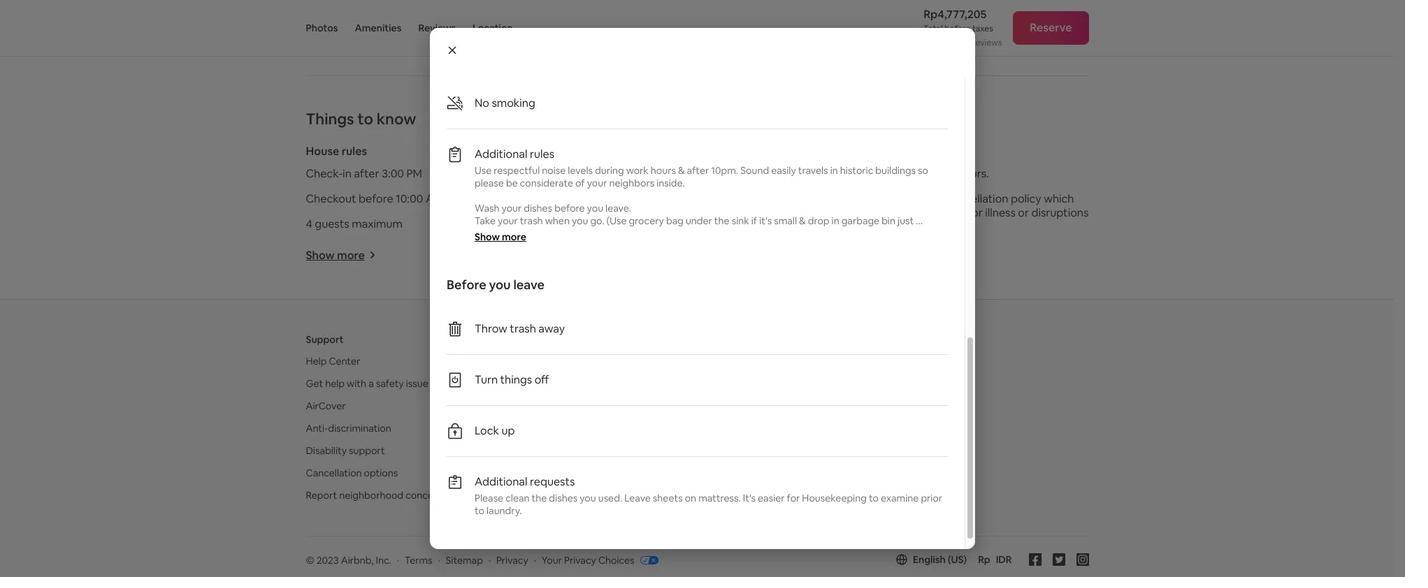 Task type: vqa. For each thing, say whether or not it's contained in the screenshot.
after
yes



Task type: describe. For each thing, give the bounding box(es) containing it.
2 horizontal spatial up
[[775, 328, 787, 341]]

cancellation options
[[306, 467, 398, 479]]

0 horizontal spatial +
[[523, 391, 529, 404]]

us
[[856, 315, 866, 328]]

rules for additional
[[530, 147, 555, 162]]

4 guests maximum
[[306, 217, 403, 231]]

smoking inside additional rules use respectful noise levels during work hours & after 10pm. sound easily travels in historic buildings so please be considerate of your neighbors inside. wash your dishes before you leave. take your trash when you go. (use grocery bag under the sink if it's small & drop in garbage bin just outside the building on the right side. ) pets: well behaved pets allowed w/ prior approval and/or payment confirmation after instabooking. there is a pet fee per pet. $45 for 1st, + $25 for each additional after. (if you have more than one pet, you'll pay first pet fee through the app & submit the 2nd fee as "send money" through the resolution center or we can submit " request money" if you need us to.) **there is a $50 fee for not cleaning up your pet poop. please clean up your pet poop from outside of the building so we can continue to allow ppl to bring their pets. absolutely no smoking anywhere inside the building. absolutely no parties allowed. broken house rules may result in losing security deposit. smoking inside and/or having parties result in loss of deposit + additional fines.
[[539, 366, 577, 378]]

pet left poop
[[811, 328, 827, 341]]

additional for rules
[[475, 147, 528, 162]]

in left losing
[[610, 378, 618, 391]]

device
[[711, 166, 745, 181]]

1 vertical spatial and/or
[[795, 378, 825, 391]]

things
[[306, 109, 354, 128]]

losing
[[620, 378, 646, 391]]

things
[[500, 373, 532, 387]]

1 vertical spatial a
[[520, 328, 525, 341]]

superhosts
[[306, 9, 364, 23]]

cleaning
[[596, 328, 634, 341]]

0 vertical spatial and/or
[[676, 278, 706, 290]]

location button
[[473, 0, 513, 56]]

help
[[306, 355, 327, 368]]

please inside additional rules use respectful noise levels during work hours & after 10pm. sound easily travels in historic buildings so please be considerate of your neighbors inside. wash your dishes before you leave. take your trash when you go. (use grocery bag under the sink if it's small & drop in garbage bin just outside the building on the right side. ) pets: well behaved pets allowed w/ prior approval and/or payment confirmation after instabooking. there is a pet fee per pet. $45 for 1st, + $25 for each additional after. (if you have more than one pet, you'll pay first pet fee through the app & submit the 2nd fee as "send money" through the resolution center or we can submit " request money" if you need us to.) **there is a $50 fee for not cleaning up your pet poop. please clean up your pet poop from outside of the building so we can continue to allow ppl to bring their pets. absolutely no smoking anywhere inside the building. absolutely no parties allowed. broken house rules may result in losing security deposit. smoking inside and/or having parties result in loss of deposit + additional fines.
[[718, 328, 747, 341]]

prior inside additional requests please clean the dishes you used. leave sheets on mattress. it's  easier for housekeeping to examine prior to laundry.
[[921, 492, 943, 505]]

check-
[[306, 166, 343, 181]]

1 horizontal spatial if
[[804, 315, 810, 328]]

for inside superhosts are experienced, highly rated hosts who are committed to providing great stays for guests.
[[490, 26, 505, 40]]

leave
[[514, 277, 545, 293]]

easier
[[758, 492, 785, 505]]

(if
[[475, 303, 484, 315]]

historic
[[841, 164, 874, 177]]

host's
[[894, 191, 926, 206]]

0 horizontal spatial cancellation
[[861, 166, 923, 181]]

on inside additional requests please clean the dishes you used. leave sheets on mattress. it's  easier for housekeeping to examine prior to laundry.
[[685, 492, 697, 505]]

pet down pets: at the left top
[[475, 290, 491, 303]]

the right home
[[653, 366, 669, 378]]

more inside additional rules use respectful noise levels during work hours & after 10pm. sound easily travels in historic buildings so please be considerate of your neighbors inside. wash your dishes before you leave. take your trash when you go. (use grocery bag under the sink if it's small & drop in garbage bin just outside the building on the right side. ) pets: well behaved pets allowed w/ prior approval and/or payment confirmation after instabooking. there is a pet fee per pet. $45 for 1st, + $25 for each additional after. (if you have more than one pet, you'll pay first pet fee through the app & submit the 2nd fee as "send money" through the resolution center or we can submit " request money" if you need us to.) **there is a $50 fee for not cleaning up your pet poop. please clean up your pet poop from outside of the building so we can continue to allow ppl to bring their pets. absolutely no smoking anywhere inside the building. absolutely no parties allowed. broken house rules may result in losing security deposit. smoking inside and/or having parties result in loss of deposit + additional fines.
[[528, 303, 552, 315]]

get help with a safety issue link
[[306, 377, 429, 390]]

house
[[508, 378, 536, 391]]

bin
[[882, 215, 896, 227]]

0 vertical spatial of
[[576, 177, 585, 190]]

grocery
[[629, 215, 664, 227]]

for left 1st,
[[567, 290, 580, 303]]

your right take
[[498, 215, 518, 227]]

with
[[347, 377, 367, 390]]

requests
[[530, 475, 575, 490]]

0 vertical spatial building
[[528, 227, 564, 240]]

no smoking
[[475, 96, 536, 111]]

throw
[[475, 322, 508, 336]]

request
[[730, 315, 765, 328]]

2 horizontal spatial a
[[935, 278, 940, 290]]

neighborhood
[[339, 489, 404, 502]]

pets:
[[477, 265, 502, 278]]

to inside superhosts are experienced, highly rated hosts who are committed to providing great stays for guests.
[[366, 26, 377, 40]]

hosting for hosting resources
[[569, 400, 604, 412]]

$25
[[607, 290, 624, 303]]

2 horizontal spatial after
[[810, 278, 832, 290]]

take
[[475, 215, 496, 227]]

please inside additional requests please clean the dishes you used. leave sheets on mattress. it's  easier for housekeeping to examine prior to laundry.
[[475, 492, 504, 505]]

sink
[[732, 215, 750, 227]]

per
[[510, 290, 525, 303]]

2 are from the left
[[573, 9, 590, 23]]

trash inside additional rules use respectful noise levels during work hours & after 10pm. sound easily travels in historic buildings so please be considerate of your neighbors inside. wash your dishes before you leave. take your trash when you go. (use grocery bag under the sink if it's small & drop in garbage bin just outside the building on the right side. ) pets: well behaved pets allowed w/ prior approval and/or payment confirmation after instabooking. there is a pet fee per pet. $45 for 1st, + $25 for each additional after. (if you have more than one pet, you'll pay first pet fee through the app & submit the 2nd fee as "send money" through the resolution center or we can submit " request money" if you need us to.) **there is a $50 fee for not cleaning up your pet poop. please clean up your pet poop from outside of the building so we can continue to allow ppl to bring their pets. absolutely no smoking anywhere inside the building. absolutely no parties allowed. broken house rules may result in losing security deposit. smoking inside and/or having parties result in loss of deposit + additional fines.
[[520, 215, 543, 227]]

fee left as
[[869, 303, 883, 315]]

dishes inside additional rules use respectful noise levels during work hours & after 10pm. sound easily travels in historic buildings so please be considerate of your neighbors inside. wash your dishes before you leave. take your trash when you go. (use grocery bag under the sink if it's small & drop in garbage bin just outside the building on the right side. ) pets: well behaved pets allowed w/ prior approval and/or payment confirmation after instabooking. there is a pet fee per pet. $45 for 1st, + $25 for each additional after. (if you have more than one pet, you'll pay first pet fee through the app & submit the 2nd fee as "send money" through the resolution center or we can submit " request money" if you need us to.) **there is a $50 fee for not cleaning up your pet poop. please clean up your pet poop from outside of the building so we can continue to allow ppl to bring their pets. absolutely no smoking anywhere inside the building. absolutely no parties allowed. broken house rules may result in losing security deposit. smoking inside and/or having parties result in loss of deposit + additional fines.
[[524, 202, 553, 215]]

for left not
[[564, 328, 577, 341]]

in right travels
[[831, 164, 838, 177]]

1 result from the left
[[583, 378, 608, 391]]

the left "sink"
[[715, 215, 730, 227]]

if inside review the host's full cancellation policy which applies even if you cancel for illness or disruptions caused by covid-19.
[[902, 205, 909, 220]]

0 vertical spatial additional
[[665, 290, 710, 303]]

be
[[506, 177, 518, 190]]

safety
[[376, 377, 404, 390]]

0 horizontal spatial additional
[[531, 391, 576, 404]]

your right wash
[[502, 202, 522, 215]]

1 horizontal spatial inside
[[767, 378, 793, 391]]

the up loss
[[927, 328, 942, 341]]

the left app
[[753, 303, 768, 315]]

the left right
[[580, 227, 595, 240]]

for inside review the host's full cancellation policy which applies even if you cancel for illness or disruptions caused by covid-19.
[[968, 205, 983, 220]]

0 horizontal spatial if
[[752, 215, 758, 227]]

housekeeping
[[802, 492, 867, 505]]

under
[[686, 215, 713, 227]]

rules for house
[[342, 144, 367, 158]]

sheets
[[653, 492, 683, 505]]

after.
[[712, 290, 735, 303]]

1 horizontal spatial is
[[926, 278, 932, 290]]

fee left per
[[493, 290, 508, 303]]

each
[[641, 290, 663, 303]]

rated
[[488, 9, 516, 23]]

choices
[[599, 554, 635, 567]]

0 horizontal spatial of
[[475, 391, 484, 404]]

1 horizontal spatial parties
[[859, 378, 891, 391]]

2023
[[317, 554, 339, 567]]

sound
[[741, 164, 769, 177]]

great
[[431, 26, 459, 40]]

gift
[[832, 445, 850, 457]]

gift cards
[[832, 445, 876, 457]]

2 no from the left
[[761, 366, 773, 378]]

the left 2nd
[[832, 303, 847, 315]]

in left loss
[[920, 378, 928, 391]]

amenities
[[355, 22, 402, 34]]

before inside additional rules use respectful noise levels during work hours & after 10pm. sound easily travels in historic buildings so please be considerate of your neighbors inside. wash your dishes before you leave. take your trash when you go. (use grocery bag under the sink if it's small & drop in garbage bin just outside the building on the right side. ) pets: well behaved pets allowed w/ prior approval and/or payment confirmation after instabooking. there is a pet fee per pet. $45 for 1st, + $25 for each additional after. (if you have more than one pet, you'll pay first pet fee through the app & submit the 2nd fee as "send money" through the resolution center or we can submit " request money" if you need us to.) **there is a $50 fee for not cleaning up your pet poop. please clean up your pet poop from outside of the building so we can continue to allow ppl to bring their pets. absolutely no smoking anywhere inside the building. absolutely no parties allowed. broken house rules may result in losing security deposit. smoking inside and/or having parties result in loss of deposit + additional fines.
[[555, 202, 585, 215]]

help
[[325, 377, 345, 390]]

0 horizontal spatial so
[[513, 341, 523, 353]]

airbnb-
[[569, 467, 603, 479]]

for inside additional requests please clean the dishes you used. leave sheets on mattress. it's  easier for housekeeping to examine prior to laundry.
[[787, 492, 800, 505]]

to left know
[[358, 109, 373, 128]]

airbnb,
[[341, 554, 374, 567]]

checkout
[[306, 191, 356, 206]]

0 horizontal spatial alarm
[[608, 217, 637, 231]]

before
[[447, 277, 487, 293]]

disability support
[[306, 445, 385, 457]]

navigate to twitter image
[[1053, 554, 1066, 566]]

anti-discrimination
[[306, 422, 391, 435]]

rules left may
[[538, 378, 559, 391]]

1 vertical spatial is
[[511, 328, 518, 341]]

1 horizontal spatial we
[[658, 315, 671, 328]]

your up carbon
[[587, 177, 607, 190]]

by
[[875, 219, 888, 234]]

in down house rules
[[343, 166, 352, 181]]

1 no from the left
[[525, 366, 536, 378]]

who
[[549, 9, 571, 23]]

show inside 'button'
[[475, 231, 500, 243]]

pay
[[641, 303, 657, 315]]

apartments
[[639, 467, 692, 479]]

resources
[[606, 400, 650, 412]]

2 vertical spatial &
[[790, 303, 796, 315]]

1 vertical spatial show more button
[[306, 248, 376, 263]]

rp idr
[[979, 554, 1012, 566]]

location
[[473, 22, 513, 34]]

10pm.
[[711, 164, 739, 177]]

inside.
[[657, 177, 685, 190]]

center
[[329, 355, 360, 368]]

carbon
[[571, 191, 609, 206]]

respectful
[[494, 164, 540, 177]]

sitemap link
[[446, 554, 483, 567]]

0 vertical spatial outside
[[475, 227, 509, 240]]

poop
[[829, 328, 853, 341]]

0 horizontal spatial submit
[[691, 315, 723, 328]]

no
[[475, 96, 490, 111]]

disability support link
[[306, 445, 385, 457]]

reviews
[[419, 22, 456, 34]]

pet.
[[527, 290, 545, 303]]

0 horizontal spatial smoking
[[492, 96, 536, 111]]

idr
[[996, 554, 1012, 566]]

0 horizontal spatial a
[[369, 377, 374, 390]]

1 horizontal spatial so
[[918, 164, 929, 177]]

1 vertical spatial of
[[915, 328, 925, 341]]

used.
[[598, 492, 623, 505]]

security
[[648, 378, 684, 391]]

careers link
[[832, 400, 867, 412]]

to left laundry.
[[475, 505, 485, 518]]

work
[[626, 164, 649, 177]]

loss
[[930, 378, 947, 391]]

for right $25
[[626, 290, 639, 303]]

aircover link
[[306, 400, 346, 412]]

illness
[[986, 205, 1016, 220]]

0 horizontal spatial show more
[[306, 248, 365, 263]]

0 horizontal spatial building
[[475, 341, 511, 353]]

smoking
[[725, 378, 765, 391]]



Task type: locate. For each thing, give the bounding box(es) containing it.
&
[[678, 164, 685, 177], [799, 215, 806, 227], [790, 303, 796, 315]]

show
[[475, 231, 500, 243], [306, 248, 335, 263]]

)
[[643, 227, 646, 240]]

additional inside additional requests please clean the dishes you used. leave sheets on mattress. it's  easier for housekeeping to examine prior to laundry.
[[475, 475, 528, 490]]

on right sheets
[[685, 492, 697, 505]]

disruptions
[[1032, 205, 1089, 220]]

we right the pay on the bottom
[[658, 315, 671, 328]]

10:00
[[396, 191, 423, 206]]

dishes down "requests"
[[549, 492, 578, 505]]

+ down things
[[523, 391, 529, 404]]

approval
[[634, 278, 674, 290]]

0 vertical spatial dishes
[[524, 202, 553, 215]]

1 vertical spatial clean
[[506, 492, 530, 505]]

house rules dialog
[[430, 0, 976, 550]]

levels
[[568, 164, 593, 177]]

1st,
[[582, 290, 597, 303]]

of up carbon
[[576, 177, 585, 190]]

1 horizontal spatial cancellation
[[947, 191, 1009, 206]]

for left "48"
[[925, 166, 940, 181]]

0 vertical spatial can
[[673, 315, 689, 328]]

1 vertical spatial +
[[523, 391, 529, 404]]

1 horizontal spatial no
[[761, 366, 773, 378]]

0 horizontal spatial or
[[646, 315, 655, 328]]

additional down off
[[531, 391, 576, 404]]

2 horizontal spatial of
[[915, 328, 925, 341]]

0 horizontal spatial inside
[[625, 366, 651, 378]]

2 hosting from the top
[[569, 445, 604, 457]]

you'll
[[616, 303, 639, 315]]

hosting down may
[[569, 400, 604, 412]]

review
[[836, 191, 872, 206]]

0 horizontal spatial through
[[512, 315, 548, 328]]

dishes down considerate
[[524, 202, 553, 215]]

1 vertical spatial show more
[[306, 248, 365, 263]]

1 vertical spatial prior
[[921, 492, 943, 505]]

1 horizontal spatial on
[[685, 492, 697, 505]]

please right poop.
[[718, 328, 747, 341]]

"
[[725, 315, 728, 328]]

additional inside additional rules use respectful noise levels during work hours & after 10pm. sound easily travels in historic buildings so please be considerate of your neighbors inside. wash your dishes before you leave. take your trash when you go. (use grocery bag under the sink if it's small & drop in garbage bin just outside the building on the right side. ) pets: well behaved pets allowed w/ prior approval and/or payment confirmation after instabooking. there is a pet fee per pet. $45 for 1st, + $25 for each additional after. (if you have more than one pet, you'll pay first pet fee through the app & submit the 2nd fee as "send money" through the resolution center or we can submit " request money" if you need us to.) **there is a $50 fee for not cleaning up your pet poop. please clean up your pet poop from outside of the building so we can continue to allow ppl to bring their pets. absolutely no smoking anywhere inside the building. absolutely no parties allowed. broken house rules may result in losing security deposit. smoking inside and/or having parties result in loss of deposit + additional fines.
[[475, 147, 528, 162]]

if left it's
[[752, 215, 758, 227]]

the inside additional requests please clean the dishes you used. leave sheets on mattress. it's  easier for housekeeping to examine prior to laundry.
[[532, 492, 547, 505]]

use
[[475, 164, 492, 177]]

2 money" from the left
[[767, 315, 802, 328]]

0 horizontal spatial please
[[475, 492, 504, 505]]

0 horizontal spatial parties
[[775, 366, 806, 378]]

am
[[426, 191, 443, 206]]

1 horizontal spatial or
[[1019, 205, 1029, 220]]

pet left poop.
[[672, 328, 688, 341]]

careers
[[832, 400, 867, 412]]

0 vertical spatial &
[[678, 164, 685, 177]]

is right there
[[926, 278, 932, 290]]

garbage
[[842, 215, 880, 227]]

up
[[636, 328, 648, 341], [775, 328, 787, 341], [502, 424, 515, 439]]

0 vertical spatial a
[[935, 278, 940, 290]]

1 horizontal spatial prior
[[921, 492, 943, 505]]

0 horizontal spatial money"
[[475, 315, 509, 328]]

1 horizontal spatial building
[[528, 227, 564, 240]]

clean inside additional requests please clean the dishes you used. leave sheets on mattress. it's  easier for housekeeping to examine prior to laundry.
[[506, 492, 530, 505]]

1 vertical spatial so
[[513, 341, 523, 353]]

more up "behaved"
[[502, 231, 526, 243]]

support
[[306, 333, 344, 346]]

1 vertical spatial show
[[306, 248, 335, 263]]

0 horizontal spatial prior
[[611, 278, 632, 290]]

to up airbnb your home
[[601, 341, 611, 353]]

cancellation options link
[[306, 467, 398, 479]]

through down pet.
[[512, 315, 548, 328]]

result left loss
[[893, 378, 918, 391]]

1 vertical spatial hosting
[[569, 445, 604, 457]]

navigate to facebook image
[[1029, 554, 1042, 566]]

responsibly
[[606, 445, 658, 457]]

1 vertical spatial can
[[541, 341, 557, 353]]

of down turn
[[475, 391, 484, 404]]

for down rated
[[490, 26, 505, 40]]

1 vertical spatial dishes
[[549, 492, 578, 505]]

0 vertical spatial trash
[[520, 215, 543, 227]]

1 absolutely from the left
[[475, 366, 523, 378]]

hosting responsibly
[[569, 445, 658, 457]]

show down take
[[475, 231, 500, 243]]

cancellation up host's
[[861, 166, 923, 181]]

a
[[935, 278, 940, 290], [520, 328, 525, 341], [369, 377, 374, 390]]

can
[[673, 315, 689, 328], [541, 341, 557, 353]]

ppl
[[638, 341, 652, 353]]

parties down "newsroom"
[[859, 378, 891, 391]]

wash
[[475, 202, 500, 215]]

show more inside the house rules dialog
[[475, 231, 526, 243]]

the right take
[[511, 227, 526, 240]]

1 vertical spatial we
[[525, 341, 539, 353]]

security camera/recording device
[[571, 166, 745, 181]]

1 horizontal spatial +
[[599, 290, 605, 303]]

and/or up first on the left
[[676, 278, 706, 290]]

©
[[306, 554, 314, 567]]

up down app
[[775, 328, 787, 341]]

anti-
[[306, 422, 328, 435]]

hours.
[[958, 166, 989, 181]]

1 vertical spatial outside
[[879, 328, 913, 341]]

2 absolutely from the left
[[711, 366, 759, 378]]

considerate
[[520, 177, 574, 190]]

cancellation down hours.
[[947, 191, 1009, 206]]

you inside additional requests please clean the dishes you used. leave sheets on mattress. it's  easier for housekeeping to examine prior to laundry.
[[580, 492, 596, 505]]

alarm down inside.
[[666, 191, 694, 206]]

a right there
[[935, 278, 940, 290]]

cards
[[852, 445, 876, 457]]

highly
[[455, 9, 485, 23]]

english
[[913, 554, 946, 566]]

show more button down guests on the top left
[[306, 248, 376, 263]]

cancel
[[932, 205, 966, 220]]

help center
[[306, 355, 360, 368]]

caused
[[836, 219, 873, 234]]

sitemap
[[446, 554, 483, 567]]

& right app
[[790, 303, 796, 315]]

after right confirmation
[[810, 278, 832, 290]]

a right with at the left of page
[[369, 377, 374, 390]]

additional right each
[[665, 290, 710, 303]]

0 horizontal spatial privacy
[[496, 554, 529, 567]]

english (us) button
[[897, 554, 967, 566]]

1 vertical spatial please
[[475, 492, 504, 505]]

clean up privacy link
[[506, 492, 530, 505]]

0 horizontal spatial can
[[541, 341, 557, 353]]

right
[[597, 227, 618, 240]]

anti-discrimination link
[[306, 422, 391, 435]]

money"
[[475, 315, 509, 328], [767, 315, 802, 328]]

1 horizontal spatial show more button
[[475, 230, 526, 244]]

2 vertical spatial of
[[475, 391, 484, 404]]

committed
[[306, 26, 364, 40]]

show more down guests on the top left
[[306, 248, 365, 263]]

1 horizontal spatial &
[[790, 303, 796, 315]]

1 horizontal spatial through
[[714, 303, 751, 315]]

0 horizontal spatial before
[[359, 191, 393, 206]]

1 hosting from the top
[[569, 400, 604, 412]]

1 vertical spatial building
[[475, 341, 511, 353]]

friendly
[[603, 467, 637, 479]]

0 vertical spatial prior
[[611, 278, 632, 290]]

to right ppl
[[655, 341, 664, 353]]

submit
[[799, 303, 830, 315], [691, 315, 723, 328]]

submit left "
[[691, 315, 723, 328]]

if right even
[[902, 205, 909, 220]]

0 horizontal spatial after
[[354, 166, 379, 181]]

smoking down continue
[[539, 366, 577, 378]]

turn things off
[[475, 373, 549, 387]]

pets.
[[715, 341, 738, 353]]

their
[[692, 341, 713, 353]]

pets
[[538, 278, 558, 290]]

1 horizontal spatial alarm
[[666, 191, 694, 206]]

parties left the allowed.
[[775, 366, 806, 378]]

you inside review the host's full cancellation policy which applies even if you cancel for illness or disruptions caused by covid-19.
[[911, 205, 930, 220]]

+
[[599, 290, 605, 303], [523, 391, 529, 404]]

1 horizontal spatial outside
[[879, 328, 913, 341]]

prior inside additional rules use respectful noise levels during work hours & after 10pm. sound easily travels in historic buildings so please be considerate of your neighbors inside. wash your dishes before you leave. take your trash when you go. (use grocery bag under the sink if it's small & drop in garbage bin just outside the building on the right side. ) pets: well behaved pets allowed w/ prior approval and/or payment confirmation after instabooking. there is a pet fee per pet. $45 for 1st, + $25 for each additional after. (if you have more than one pet, you'll pay first pet fee through the app & submit the 2nd fee as "send money" through the resolution center or we can submit " request money" if you need us to.) **there is a $50 fee for not cleaning up your pet poop. please clean up your pet poop from outside of the building so we can continue to allow ppl to bring their pets. absolutely no smoking anywhere inside the building. absolutely no parties allowed. broken house rules may result in losing security deposit. smoking inside and/or having parties result in loss of deposit + additional fines.
[[611, 278, 632, 290]]

show more down take
[[475, 231, 526, 243]]

than
[[554, 303, 575, 315]]

dishes inside additional requests please clean the dishes you used. leave sheets on mattress. it's  easier for housekeeping to examine prior to laundry.
[[549, 492, 578, 505]]

for left illness
[[968, 205, 983, 220]]

cancellation inside review the host's full cancellation policy which applies even if you cancel for illness or disruptions caused by covid-19.
[[947, 191, 1009, 206]]

we down throw trash away
[[525, 341, 539, 353]]

building left the smoke
[[528, 227, 564, 240]]

the right $50
[[550, 315, 565, 328]]

travels
[[799, 164, 828, 177]]

outside down as
[[879, 328, 913, 341]]

airbnb
[[569, 355, 599, 368]]

up right allow
[[636, 328, 648, 341]]

trash
[[520, 215, 543, 227], [510, 322, 536, 336]]

your down first on the left
[[650, 328, 670, 341]]

not
[[579, 328, 594, 341]]

before inside the "rp4,777,205 total before taxes 429 reviews"
[[945, 23, 971, 34]]

0 vertical spatial +
[[599, 290, 605, 303]]

0 vertical spatial show more button
[[475, 230, 526, 244]]

in right drop
[[832, 215, 840, 227]]

1 vertical spatial trash
[[510, 322, 536, 336]]

1 horizontal spatial clean
[[749, 328, 773, 341]]

smoke alarm
[[571, 217, 637, 231]]

additional up laundry.
[[475, 475, 528, 490]]

experienced,
[[385, 9, 452, 23]]

the down "requests"
[[532, 492, 547, 505]]

fee right $50
[[547, 328, 561, 341]]

on left the go.
[[566, 227, 578, 240]]

show more
[[475, 231, 526, 243], [306, 248, 365, 263]]

0 horizontal spatial more
[[337, 248, 365, 263]]

1 privacy from the left
[[496, 554, 529, 567]]

1 vertical spatial additional
[[531, 391, 576, 404]]

0 vertical spatial hosting
[[569, 400, 604, 412]]

0 horizontal spatial up
[[502, 424, 515, 439]]

1 horizontal spatial up
[[636, 328, 648, 341]]

small
[[774, 215, 797, 227]]

0 vertical spatial or
[[1019, 205, 1029, 220]]

easily
[[772, 164, 796, 177]]

0 vertical spatial on
[[566, 227, 578, 240]]

leave
[[625, 492, 651, 505]]

1 horizontal spatial additional
[[665, 290, 710, 303]]

more up away
[[528, 303, 552, 315]]

additional for requests
[[475, 475, 528, 490]]

after left 3:00
[[354, 166, 379, 181]]

so down throw trash away
[[513, 341, 523, 353]]

2 horizontal spatial if
[[902, 205, 909, 220]]

lock up
[[475, 424, 515, 439]]

0 horizontal spatial we
[[525, 341, 539, 353]]

show down 4
[[306, 248, 335, 263]]

1 horizontal spatial show more
[[475, 231, 526, 243]]

camera/recording
[[616, 166, 709, 181]]

0 vertical spatial show more
[[475, 231, 526, 243]]

1 horizontal spatial more
[[502, 231, 526, 243]]

or inside additional rules use respectful noise levels during work hours & after 10pm. sound easily travels in historic buildings so please be considerate of your neighbors inside. wash your dishes before you leave. take your trash when you go. (use grocery bag under the sink if it's small & drop in garbage bin just outside the building on the right side. ) pets: well behaved pets allowed w/ prior approval and/or payment confirmation after instabooking. there is a pet fee per pet. $45 for 1st, + $25 for each additional after. (if you have more than one pet, you'll pay first pet fee through the app & submit the 2nd fee as "send money" through the resolution center or we can submit " request money" if you need us to.) **there is a $50 fee for not cleaning up your pet poop. please clean up your pet poop from outside of the building so we can continue to allow ppl to bring their pets. absolutely no smoking anywhere inside the building. absolutely no parties allowed. broken house rules may result in losing security deposit. smoking inside and/or having parties result in loss of deposit + additional fines.
[[646, 315, 655, 328]]

is
[[926, 278, 932, 290], [511, 328, 518, 341]]

1 additional from the top
[[475, 147, 528, 162]]

options
[[364, 467, 398, 479]]

rp
[[979, 554, 991, 566]]

rules up check-in after 3:00 pm at the left
[[342, 144, 367, 158]]

0 vertical spatial clean
[[749, 328, 773, 341]]

behaved
[[496, 278, 536, 290]]

the
[[875, 191, 892, 206], [715, 215, 730, 227], [511, 227, 526, 240], [580, 227, 595, 240], [753, 303, 768, 315], [832, 303, 847, 315], [550, 315, 565, 328], [927, 328, 942, 341], [653, 366, 669, 378], [532, 492, 547, 505]]

allowed
[[560, 278, 595, 290]]

app
[[770, 303, 788, 315]]

0 horizontal spatial on
[[566, 227, 578, 240]]

free cancellation for 48 hours.
[[836, 166, 989, 181]]

rules
[[342, 144, 367, 158], [530, 147, 555, 162], [538, 378, 559, 391]]

1 are from the left
[[367, 9, 383, 23]]

0 horizontal spatial outside
[[475, 227, 509, 240]]

1 vertical spatial alarm
[[608, 217, 637, 231]]

pet right first on the left
[[680, 303, 695, 315]]

airbnb-friendly apartments
[[569, 467, 692, 479]]

prior right the w/
[[611, 278, 632, 290]]

after left 10pm.
[[687, 164, 709, 177]]

0 horizontal spatial result
[[583, 378, 608, 391]]

1 horizontal spatial show
[[475, 231, 500, 243]]

additional rules use respectful noise levels during work hours & after 10pm. sound easily travels in historic buildings so please be considerate of your neighbors inside. wash your dishes before you leave. take your trash when you go. (use grocery bag under the sink if it's small & drop in garbage bin just outside the building on the right side. ) pets: well behaved pets allowed w/ prior approval and/or payment confirmation after instabooking. there is a pet fee per pet. $45 for 1st, + $25 for each additional after. (if you have more than one pet, you'll pay first pet fee through the app & submit the 2nd fee as "send money" through the resolution center or we can submit " request money" if you need us to.) **there is a $50 fee for not cleaning up your pet poop. please clean up your pet poop from outside of the building so we can continue to allow ppl to bring their pets. absolutely no smoking anywhere inside the building. absolutely no parties allowed. broken house rules may result in losing security deposit. smoking inside and/or having parties result in loss of deposit + additional fines.
[[475, 147, 949, 404]]

smoking
[[492, 96, 536, 111], [539, 366, 577, 378]]

show more button inside the house rules dialog
[[475, 230, 526, 244]]

1 money" from the left
[[475, 315, 509, 328]]

on inside additional rules use respectful noise levels during work hours & after 10pm. sound easily travels in historic buildings so please be considerate of your neighbors inside. wash your dishes before you leave. take your trash when you go. (use grocery bag under the sink if it's small & drop in garbage bin just outside the building on the right side. ) pets: well behaved pets allowed w/ prior approval and/or payment confirmation after instabooking. there is a pet fee per pet. $45 for 1st, + $25 for each additional after. (if you have more than one pet, you'll pay first pet fee through the app & submit the 2nd fee as "send money" through the resolution center or we can submit " request money" if you need us to.) **there is a $50 fee for not cleaning up your pet poop. please clean up your pet poop from outside of the building so we can continue to allow ppl to bring their pets. absolutely no smoking anywhere inside the building. absolutely no parties allowed. broken house rules may result in losing security deposit. smoking inside and/or having parties result in loss of deposit + additional fines.
[[566, 227, 578, 240]]

1 horizontal spatial smoking
[[539, 366, 577, 378]]

2 result from the left
[[893, 378, 918, 391]]

1 horizontal spatial absolutely
[[711, 366, 759, 378]]

3:00
[[382, 166, 404, 181]]

building
[[528, 227, 564, 240], [475, 341, 511, 353]]

& right the hours
[[678, 164, 685, 177]]

newsroom
[[832, 355, 881, 368]]

absolutely down pets. on the bottom of page
[[711, 366, 759, 378]]

1 vertical spatial more
[[337, 248, 365, 263]]

inside down ppl
[[625, 366, 651, 378]]

aircover
[[306, 400, 346, 412]]

1 horizontal spatial after
[[687, 164, 709, 177]]

broken
[[475, 378, 506, 391]]

2 horizontal spatial before
[[945, 23, 971, 34]]

hours
[[651, 164, 676, 177]]

or inside review the host's full cancellation policy which applies even if you cancel for illness or disruptions caused by covid-19.
[[1019, 205, 1029, 220]]

2 vertical spatial more
[[528, 303, 552, 315]]

of down "send on the bottom
[[915, 328, 925, 341]]

your down allow
[[602, 355, 622, 368]]

the inside review the host's full cancellation policy which applies even if you cancel for illness or disruptions caused by covid-19.
[[875, 191, 892, 206]]

to left examine
[[869, 492, 879, 505]]

monoxide
[[612, 191, 663, 206]]

0 vertical spatial cancellation
[[861, 166, 923, 181]]

fee
[[493, 290, 508, 303], [698, 303, 712, 315], [869, 303, 883, 315], [547, 328, 561, 341]]

building down throw
[[475, 341, 511, 353]]

2nd
[[849, 303, 866, 315]]

the up bin
[[875, 191, 892, 206]]

fee left "
[[698, 303, 712, 315]]

0 vertical spatial we
[[658, 315, 671, 328]]

need
[[831, 315, 854, 328]]

for right easier
[[787, 492, 800, 505]]

please right concern
[[475, 492, 504, 505]]

0 horizontal spatial and/or
[[676, 278, 706, 290]]

2 privacy from the left
[[564, 554, 596, 567]]

navigate to instagram image
[[1077, 554, 1089, 566]]

1 horizontal spatial of
[[576, 177, 585, 190]]

2 additional from the top
[[475, 475, 528, 490]]

absolutely up deposit
[[475, 366, 523, 378]]

submit left need
[[799, 303, 830, 315]]

through down payment
[[714, 303, 751, 315]]

0 horizontal spatial are
[[367, 9, 383, 23]]

0 horizontal spatial &
[[678, 164, 685, 177]]

1 vertical spatial cancellation
[[947, 191, 1009, 206]]

1 horizontal spatial submit
[[799, 303, 830, 315]]

can down away
[[541, 341, 557, 353]]

hosting for hosting responsibly
[[569, 445, 604, 457]]

your left poop
[[789, 328, 809, 341]]

1 horizontal spatial can
[[673, 315, 689, 328]]

alarm down 'leave.'
[[608, 217, 637, 231]]

show more button down take
[[475, 230, 526, 244]]

1 vertical spatial on
[[685, 492, 697, 505]]

clean inside additional rules use respectful noise levels during work hours & after 10pm. sound easily travels in historic buildings so please be considerate of your neighbors inside. wash your dishes before you leave. take your trash when you go. (use grocery bag under the sink if it's small & drop in garbage bin just outside the building on the right side. ) pets: well behaved pets allowed w/ prior approval and/or payment confirmation after instabooking. there is a pet fee per pet. $45 for 1st, + $25 for each additional after. (if you have more than one pet, you'll pay first pet fee through the app & submit the 2nd fee as "send money" through the resolution center or we can submit " request money" if you need us to.) **there is a $50 fee for not cleaning up your pet poop. please clean up your pet poop from outside of the building so we can continue to allow ppl to bring their pets. absolutely no smoking anywhere inside the building. absolutely no parties allowed. broken house rules may result in losing security deposit. smoking inside and/or having parties result in loss of deposit + additional fines.
[[749, 328, 773, 341]]

0 horizontal spatial show
[[306, 248, 335, 263]]

more inside 'button'
[[502, 231, 526, 243]]

are right who
[[573, 9, 590, 23]]

1 vertical spatial &
[[799, 215, 806, 227]]

2 horizontal spatial &
[[799, 215, 806, 227]]

more down 4 guests maximum
[[337, 248, 365, 263]]

privacy left your at the left
[[496, 554, 529, 567]]

privacy link
[[496, 554, 529, 567]]



